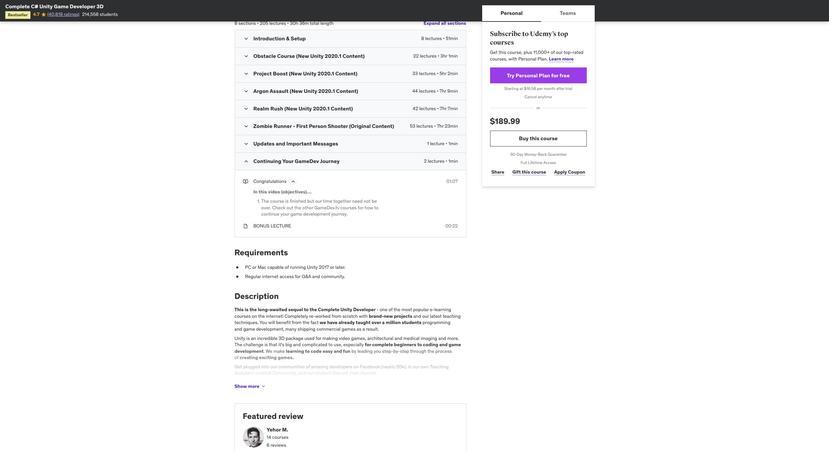 Task type: describe. For each thing, give the bounding box(es) containing it.
42
[[413, 106, 418, 112]]

how
[[365, 205, 373, 211]]

first
[[296, 123, 308, 130]]

assistant-
[[235, 371, 256, 377]]

game inside in this video (objectives)… the course is finished but our time together need not be over. check out the other gamedev.tv courses for how to continue your game development journey.
[[291, 211, 302, 217]]

this for gift this course
[[522, 169, 530, 175]]

incredible
[[257, 336, 278, 341]]

1 vertical spatial xsmall image
[[235, 265, 240, 271]]

other
[[302, 205, 313, 211]]

back
[[538, 152, 547, 157]]

cancel
[[525, 94, 537, 99]]

• for obstacle course (new unity 2020.1 content)
[[438, 53, 439, 59]]

continuing your gamedev journey
[[253, 158, 340, 165]]

3d package used
[[279, 336, 315, 341]]

(new for rush
[[284, 105, 297, 112]]

over.
[[261, 205, 271, 211]]

8 for 8 sections • 205 lectures • 30h 36m total length
[[235, 20, 237, 26]]

video inside "unity is an incredible 3d package used for making video games, architectural and medical imaging and more. the challenge is that it's big and complicated to use, especially"
[[339, 336, 350, 341]]

course inside the get plugged into our communities of amazing developers on facebook (nearly 20k), in our own teaching assistant-curated community, and our student discord chat channel. this course has full professional-produced english closed-captions.
[[245, 380, 260, 386]]

(new for assault
[[290, 88, 303, 94]]

unity right c#
[[39, 3, 53, 10]]

regular internet access for q&a and community.
[[245, 274, 345, 280]]

channel.
[[359, 371, 377, 377]]

2020.1 for realm rush (new unity 2020.1 content)
[[313, 105, 330, 112]]

many
[[285, 326, 297, 332]]

check
[[272, 205, 286, 211]]

lectures right 205
[[269, 20, 286, 26]]

after
[[556, 86, 565, 91]]

complete c# unity game developer 3d
[[5, 3, 104, 10]]

this for get this course, plus 11,000+ of our top-rated courses, with personal plan.
[[499, 49, 506, 55]]

and inside for complete beginners to coding and game development
[[439, 342, 448, 348]]

introduction
[[253, 35, 285, 42]]

for left free
[[551, 72, 559, 79]]

(objectives)…
[[281, 189, 312, 195]]

small image for obstacle
[[243, 53, 249, 60]]

to inside for complete beginners to coding and game development
[[417, 342, 422, 348]]

to left code
[[305, 349, 310, 354]]

more for show more
[[248, 384, 259, 390]]

unity inside "unity is an incredible 3d package used for making video games, architectural and medical imaging and more. the challenge is that it's big and complicated to use, especially"
[[235, 336, 245, 341]]

pc or mac capable of running unity 2017 or later.
[[245, 265, 346, 271]]

medical
[[403, 336, 420, 341]]

taught
[[356, 320, 371, 326]]

53 lectures • 7hr 23min
[[410, 123, 458, 129]]

yehor m. 14 courses 6 reviews
[[267, 427, 289, 448]]

0 horizontal spatial xsmall image
[[235, 274, 240, 280]]

completely re-worked from scratch with brand-new projects
[[285, 313, 413, 319]]

community.
[[321, 274, 345, 280]]

learning inside - one of the most popular e-learning courses on the internet!
[[434, 307, 451, 313]]

this for in this video (objectives)… the course is finished but our time together need not be over. check out the other gamedev.tv courses for how to continue your game development journey.
[[259, 189, 267, 195]]

small image for realm
[[243, 106, 249, 112]]

and left the more.
[[439, 336, 446, 341]]

content) for project boost (new unity 2020.1 content)
[[335, 70, 358, 77]]

content) for obstacle course (new unity 2020.1 content)
[[343, 53, 365, 59]]

have
[[327, 320, 338, 326]]

in this video (objectives)… the course is finished but our time together need not be over. check out the other gamedev.tv courses for how to continue your game development journey.
[[253, 189, 379, 217]]

3hr
[[441, 53, 447, 59]]

day
[[517, 152, 524, 157]]

into
[[261, 364, 269, 370]]

tab list containing personal
[[482, 5, 595, 22]]

2020.1 for project boost (new unity 2020.1 content)
[[318, 70, 334, 77]]

lectures for obstacle course (new unity 2020.1 content)
[[420, 53, 437, 59]]

guarantee
[[548, 152, 567, 157]]

later.
[[335, 265, 346, 271]]

1 vertical spatial students
[[402, 320, 422, 326]]

the up projects at the bottom of page
[[394, 307, 401, 313]]

introduction & setup
[[253, 35, 306, 42]]

more for learn more
[[562, 56, 574, 62]]

our down the amazing
[[307, 371, 314, 377]]

0 horizontal spatial developer
[[70, 3, 95, 10]]

unity down project boost (new unity 2020.1 content)
[[304, 88, 317, 94]]

our right 'into'
[[270, 364, 277, 370]]

free
[[560, 72, 570, 79]]

lectures for realm rush (new unity 2020.1 content)
[[419, 106, 436, 112]]

and up beginners
[[395, 336, 402, 341]]

share button
[[490, 166, 506, 179]]

of up access
[[285, 265, 289, 271]]

unity down argon assault (new unity 2020.1 content)
[[299, 105, 312, 112]]

sections inside dropdown button
[[447, 20, 466, 26]]

the inside in this video (objectives)… the course is finished but our time together need not be over. check out the other gamedev.tv courses for how to continue your game development journey.
[[294, 205, 301, 211]]

courses inside - one of the most popular e-learning courses on the internet!
[[235, 313, 251, 319]]

our right in
[[413, 364, 420, 370]]

214,558
[[82, 11, 99, 17]]

gift this course link
[[511, 166, 548, 179]]

will benefit
[[268, 320, 291, 326]]

to inside subscribe to udemy's top courses
[[522, 30, 529, 38]]

2
[[424, 158, 427, 164]]

lecture
[[271, 223, 291, 229]]

regular
[[245, 274, 261, 280]]

5hr
[[440, 71, 447, 77]]

length
[[320, 20, 334, 26]]

1min for continuing your gamedev journey
[[449, 158, 458, 164]]

is inside in this video (objectives)… the course is finished but our time together need not be over. check out the other gamedev.tv courses for how to continue your game development journey.
[[285, 198, 289, 204]]

get for get plugged into our communities of amazing developers on facebook (nearly 20k), in our own teaching assistant-curated community, and our student discord chat channel. this course has full professional-produced english closed-captions.
[[235, 364, 242, 370]]

c#
[[31, 3, 38, 10]]

the inside in this video (objectives)… the course is finished but our time together need not be over. check out the other gamedev.tv courses for how to continue your game development journey.
[[261, 198, 269, 204]]

is up techniques.
[[245, 307, 249, 313]]

games, architectural
[[351, 336, 394, 341]]

8 for 8 lectures • 51min
[[421, 36, 424, 42]]

of inside get this course, plus 11,000+ of our top-rated courses, with personal plan.
[[551, 49, 555, 55]]

get for get this course, plus 11,000+ of our top-rated courses, with personal plan.
[[490, 49, 498, 55]]

subscribe to udemy's top courses
[[490, 30, 568, 47]]

for inside for complete beginners to coding and game development
[[365, 342, 371, 348]]

from inside the and our latest teaching techniques. you will benefit from the fact
[[292, 320, 302, 326]]

small image for zombie
[[243, 123, 249, 130]]

22 lectures • 3hr 1min
[[413, 53, 458, 59]]

a inside programming and game development, many shipping commercial games as a result.
[[363, 326, 365, 332]]

0 horizontal spatial with
[[359, 313, 368, 319]]

of inside by leading you step-by-step through the process of
[[235, 355, 239, 361]]

fun
[[343, 349, 351, 354]]

44
[[413, 88, 418, 94]]

1 horizontal spatial complete
[[318, 307, 340, 313]]

continue
[[261, 211, 279, 217]]

the up re-
[[310, 307, 317, 313]]

messages
[[313, 140, 338, 147]]

per
[[537, 86, 543, 91]]

and our
[[413, 313, 429, 319]]

to inside "unity is an incredible 3d package used for making video games, architectural and medical imaging and more. the challenge is that it's big and complicated to use, especially"
[[329, 342, 333, 348]]

(40,819
[[47, 11, 63, 17]]

0 horizontal spatial students
[[100, 11, 118, 17]]

2020.1 for argon assault (new unity 2020.1 content)
[[318, 88, 335, 94]]

is down incredible
[[265, 342, 268, 348]]

lecture
[[430, 141, 445, 147]]

starting
[[504, 86, 519, 91]]

one
[[380, 307, 388, 313]]

• for argon assault (new unity 2020.1 content)
[[437, 88, 439, 94]]

discord
[[332, 371, 348, 377]]

boost
[[273, 70, 288, 77]]

• for realm rush (new unity 2020.1 content)
[[437, 106, 439, 112]]

expand all sections
[[424, 20, 466, 26]]

your
[[282, 158, 294, 165]]

produced english
[[307, 380, 346, 386]]

• left 205
[[257, 20, 259, 26]]

the inside by leading you step-by-step through the process of
[[428, 349, 434, 354]]

project
[[253, 70, 272, 77]]

yehor
[[267, 427, 281, 433]]

1 horizontal spatial a
[[382, 320, 385, 326]]

42 lectures • 7hr 7min
[[413, 106, 458, 112]]

apply
[[554, 169, 567, 175]]

1min for updates and important messages
[[449, 141, 458, 147]]

yehor masalitin image
[[243, 427, 264, 448]]

all
[[441, 20, 446, 26]]

• for continuing your gamedev journey
[[446, 158, 447, 164]]

apply coupon
[[554, 169, 585, 175]]

assault
[[270, 88, 289, 94]]

ratings)
[[64, 11, 79, 17]]

easy
[[323, 349, 333, 354]]

unity up project boost (new unity 2020.1 content)
[[310, 53, 324, 59]]

teaching
[[443, 313, 461, 319]]

2min
[[448, 71, 458, 77]]

review
[[279, 412, 304, 422]]

we have already taught over a million students
[[320, 320, 422, 326]]

2 lectures • 1min
[[424, 158, 458, 164]]

and right updates
[[276, 140, 285, 147]]

journey.
[[331, 211, 348, 217]]

is left an
[[247, 336, 250, 341]]

hide lecture description image
[[290, 179, 296, 185]]

for inside in this video (objectives)… the course is finished but our time together need not be over. check out the other gamedev.tv courses for how to continue your game development journey.
[[358, 205, 364, 211]]

courses inside in this video (objectives)… the course is finished but our time together need not be over. check out the other gamedev.tv courses for how to continue your game development journey.
[[341, 205, 357, 211]]

course down lifetime
[[531, 169, 546, 175]]

unity up the completely re-worked from scratch with brand-new projects
[[341, 307, 352, 313]]

requirements
[[235, 248, 288, 258]]

together
[[333, 198, 351, 204]]

7hr for zombie runner - first person shooter (original content)
[[437, 123, 444, 129]]

xsmall image inside show more button
[[261, 384, 266, 389]]

6
[[267, 443, 269, 448]]

coding
[[423, 342, 438, 348]]

courses inside the yehor m. 14 courses 6 reviews
[[272, 435, 289, 441]]

student
[[315, 371, 331, 377]]

lectures for project boost (new unity 2020.1 content)
[[419, 71, 436, 77]]

• for zombie runner - first person shooter (original content)
[[434, 123, 436, 129]]

more.
[[447, 336, 459, 341]]

for complete beginners to coding and game development
[[235, 342, 461, 354]]

month
[[544, 86, 555, 91]]

for left q&a
[[295, 274, 301, 280]]

zombie
[[253, 123, 272, 130]]

and right q&a
[[312, 274, 320, 280]]

• for introduction & setup
[[443, 36, 445, 42]]

our inside get this course, plus 11,000+ of our top-rated courses, with personal plan.
[[556, 49, 563, 55]]

communities
[[278, 364, 305, 370]]

course
[[277, 53, 295, 59]]

internet
[[262, 274, 279, 280]]

the left long- on the bottom left of the page
[[250, 307, 257, 313]]

1 horizontal spatial xsmall image
[[243, 223, 248, 230]]



Task type: locate. For each thing, give the bounding box(es) containing it.
1 vertical spatial personal
[[519, 56, 537, 62]]

lectures for zombie runner - first person shooter (original content)
[[416, 123, 433, 129]]

0 vertical spatial learning
[[434, 307, 451, 313]]

is up out
[[285, 198, 289, 204]]

and inside the get plugged into our communities of amazing developers on facebook (nearly 20k), in our own teaching assistant-curated community, and our student discord chat channel. this course has full professional-produced english closed-captions.
[[298, 371, 306, 377]]

2020.1 up project boost (new unity 2020.1 content)
[[325, 53, 341, 59]]

1 vertical spatial development
[[235, 349, 264, 354]]

our right but
[[315, 198, 322, 204]]

0 horizontal spatial on
[[252, 313, 257, 319]]

re-
[[309, 313, 315, 319]]

1 vertical spatial xsmall image
[[235, 274, 240, 280]]

exciting games.
[[259, 355, 294, 361]]

to up through
[[417, 342, 422, 348]]

in
[[408, 364, 412, 370]]

courses down subscribe
[[490, 38, 514, 47]]

(new for boost
[[289, 70, 302, 77]]

• left 7min
[[437, 106, 439, 112]]

for down need
[[358, 205, 364, 211]]

leading
[[358, 349, 373, 354]]

content) for argon assault (new unity 2020.1 content)
[[336, 88, 358, 94]]

this
[[235, 307, 244, 313], [235, 380, 244, 386]]

2 sections from the left
[[447, 20, 466, 26]]

this right in
[[259, 189, 267, 195]]

continuing
[[253, 158, 281, 165]]

process
[[436, 349, 452, 354]]

more down top-
[[562, 56, 574, 62]]

imaging
[[421, 336, 437, 341]]

we
[[266, 349, 272, 354]]

small image for argon
[[243, 88, 249, 95]]

0 horizontal spatial complete
[[5, 3, 30, 10]]

lectures right "44"
[[419, 88, 436, 94]]

1 horizontal spatial learning
[[434, 307, 451, 313]]

0 vertical spatial with
[[509, 56, 517, 62]]

from up have at bottom
[[332, 313, 342, 319]]

learn
[[549, 56, 561, 62]]

0 horizontal spatial get
[[235, 364, 242, 370]]

complete
[[5, 3, 30, 10], [318, 307, 340, 313]]

1 this from the top
[[235, 307, 244, 313]]

9min
[[448, 88, 458, 94]]

of left creating
[[235, 355, 239, 361]]

small image
[[243, 36, 249, 42], [243, 71, 249, 77], [243, 88, 249, 95], [243, 141, 249, 147], [243, 158, 249, 165]]

5 small image from the top
[[243, 158, 249, 165]]

• left 9min
[[437, 88, 439, 94]]

1 vertical spatial this
[[235, 380, 244, 386]]

this up techniques.
[[235, 307, 244, 313]]

for inside "unity is an incredible 3d package used for making video games, architectural and medical imaging and more. the challenge is that it's big and complicated to use, especially"
[[316, 336, 321, 341]]

8 left 205
[[235, 20, 237, 26]]

creating exciting games.
[[240, 355, 294, 361]]

4 small image from the top
[[243, 141, 249, 147]]

this inside get this course, plus 11,000+ of our top-rated courses, with personal plan.
[[499, 49, 506, 55]]

step-
[[382, 349, 393, 354]]

big
[[286, 342, 292, 348]]

unity up q&a
[[307, 265, 318, 271]]

complete up 'bestseller'
[[5, 3, 30, 10]]

2 vertical spatial personal
[[516, 72, 538, 79]]

2020.1 down project boost (new unity 2020.1 content)
[[318, 88, 335, 94]]

captions.
[[364, 380, 384, 386]]

and down 'communities' at bottom
[[298, 371, 306, 377]]

courses inside subscribe to udemy's top courses
[[490, 38, 514, 47]]

this right gift
[[522, 169, 530, 175]]

this
[[499, 49, 506, 55], [530, 135, 540, 142], [522, 169, 530, 175], [259, 189, 267, 195]]

2 vertical spatial 7hr
[[437, 123, 444, 129]]

course down assistant-
[[245, 380, 260, 386]]

personal button
[[482, 5, 541, 21]]

$16.58
[[524, 86, 536, 91]]

• left 23min
[[434, 123, 436, 129]]

m.
[[282, 427, 288, 433]]

lectures for continuing your gamedev journey
[[428, 158, 445, 164]]

tab list
[[482, 5, 595, 22]]

bonus
[[253, 223, 270, 229]]

0 vertical spatial complete
[[5, 3, 30, 10]]

4.7
[[33, 11, 40, 17]]

• left 5hr
[[437, 71, 439, 77]]

the inside "unity is an incredible 3d package used for making video games, architectural and medical imaging and more. the challenge is that it's big and complicated to use, especially"
[[235, 342, 242, 348]]

0 horizontal spatial -
[[293, 123, 295, 130]]

learn more
[[549, 56, 574, 62]]

0 vertical spatial 8
[[235, 20, 237, 26]]

0 vertical spatial personal
[[501, 10, 523, 16]]

the left challenge
[[235, 342, 242, 348]]

projects
[[394, 313, 412, 319]]

1 vertical spatial from
[[292, 320, 302, 326]]

1 horizontal spatial development
[[303, 211, 330, 217]]

bestseller
[[8, 12, 28, 17]]

1 vertical spatial on
[[354, 364, 359, 370]]

1 vertical spatial small image
[[243, 106, 249, 112]]

2 small image from the top
[[243, 106, 249, 112]]

featured
[[243, 412, 277, 422]]

our inside in this video (objectives)… the course is finished but our time together need not be over. check out the other gamedev.tv courses for how to continue your game development journey.
[[315, 198, 322, 204]]

1 vertical spatial 8
[[421, 36, 424, 42]]

developer up taught
[[353, 307, 376, 313]]

development inside in this video (objectives)… the course is finished but our time together need not be over. check out the other gamedev.tv courses for how to continue your game development journey.
[[303, 211, 330, 217]]

with
[[509, 56, 517, 62], [359, 313, 368, 319]]

1 horizontal spatial from
[[332, 313, 342, 319]]

small image
[[243, 53, 249, 60], [243, 106, 249, 112], [243, 123, 249, 130]]

over
[[372, 320, 381, 326]]

1 vertical spatial developer
[[353, 307, 376, 313]]

game inside for complete beginners to coding and game development
[[449, 342, 461, 348]]

of up learn at the top of the page
[[551, 49, 555, 55]]

2 1min from the top
[[449, 141, 458, 147]]

2020.1 for obstacle course (new unity 2020.1 content)
[[325, 53, 341, 59]]

2 this from the top
[[235, 380, 244, 386]]

0 vertical spatial this
[[235, 307, 244, 313]]

get inside get this course, plus 11,000+ of our top-rated courses, with personal plan.
[[490, 49, 498, 55]]

small image left the introduction
[[243, 36, 249, 42]]

a right as
[[363, 326, 365, 332]]

updates
[[253, 140, 275, 147]]

1min right lecture
[[449, 141, 458, 147]]

course inside $189.99 buy this course
[[541, 135, 558, 142]]

by leading you step-by-step through the process of
[[235, 349, 452, 361]]

the up shipping
[[303, 320, 309, 326]]

7hr left 23min
[[437, 123, 444, 129]]

more
[[562, 56, 574, 62], [248, 384, 259, 390]]

1 vertical spatial more
[[248, 384, 259, 390]]

0 vertical spatial on
[[252, 313, 257, 319]]

million
[[386, 320, 401, 326]]

to down 'be'
[[374, 205, 379, 211]]

try personal plan for free
[[507, 72, 570, 79]]

and down the 3d package used
[[293, 342, 301, 348]]

development down other
[[303, 211, 330, 217]]

course,
[[508, 49, 523, 55]]

unity down obstacle course (new unity 2020.1 content)
[[303, 70, 316, 77]]

the down finished
[[294, 205, 301, 211]]

1 vertical spatial with
[[359, 313, 368, 319]]

lectures right 2
[[428, 158, 445, 164]]

1 horizontal spatial students
[[402, 320, 422, 326]]

1 horizontal spatial get
[[490, 49, 498, 55]]

1 vertical spatial video
[[339, 336, 350, 341]]

development
[[303, 211, 330, 217], [235, 349, 264, 354]]

1 horizontal spatial video
[[339, 336, 350, 341]]

of inside the get plugged into our communities of amazing developers on facebook (nearly 20k), in our own teaching assistant-curated community, and our student discord chat channel. this course has full professional-produced english closed-captions.
[[306, 364, 310, 370]]

1 horizontal spatial xsmall image
[[243, 179, 248, 185]]

- left one
[[377, 307, 379, 313]]

lectures down expand
[[425, 36, 442, 42]]

the
[[294, 205, 301, 211], [250, 307, 257, 313], [310, 307, 317, 313], [394, 307, 401, 313], [258, 313, 265, 319], [303, 320, 309, 326], [428, 349, 434, 354]]

2 vertical spatial 1min
[[449, 158, 458, 164]]

get up courses,
[[490, 49, 498, 55]]

at
[[520, 86, 523, 91]]

with inside get this course, plus 11,000+ of our top-rated courses, with personal plan.
[[509, 56, 517, 62]]

2 horizontal spatial or
[[537, 105, 540, 110]]

1 vertical spatial a
[[363, 326, 365, 332]]

0 horizontal spatial a
[[363, 326, 365, 332]]

curated
[[256, 371, 271, 377]]

personal up $16.58
[[516, 72, 538, 79]]

get up assistant-
[[235, 364, 242, 370]]

new
[[384, 313, 393, 319]]

0 vertical spatial get
[[490, 49, 498, 55]]

or right pc
[[252, 265, 257, 271]]

bonus lecture
[[253, 223, 291, 229]]

1 1min from the top
[[449, 53, 458, 59]]

of inside - one of the most popular e-learning courses on the internet!
[[389, 307, 393, 313]]

course up check
[[270, 198, 284, 204]]

0 vertical spatial students
[[100, 11, 118, 17]]

- inside - one of the most popular e-learning courses on the internet!
[[377, 307, 379, 313]]

more left has
[[248, 384, 259, 390]]

lectures right 53
[[416, 123, 433, 129]]

3 small image from the top
[[243, 88, 249, 95]]

1 horizontal spatial more
[[562, 56, 574, 62]]

0 horizontal spatial xsmall image
[[235, 265, 240, 271]]

0 vertical spatial more
[[562, 56, 574, 62]]

1 horizontal spatial 8
[[421, 36, 424, 42]]

developer
[[70, 3, 95, 10], [353, 307, 376, 313]]

through
[[410, 349, 427, 354]]

0 vertical spatial a
[[382, 320, 385, 326]]

get this course, plus 11,000+ of our top-rated courses, with personal plan.
[[490, 49, 584, 62]]

small image for updates
[[243, 141, 249, 147]]

worked
[[315, 313, 331, 319]]

1 vertical spatial 1min
[[449, 141, 458, 147]]

• left 3hr
[[438, 53, 439, 59]]

0 vertical spatial game
[[291, 211, 302, 217]]

1 horizontal spatial -
[[377, 307, 379, 313]]

learning down big
[[286, 349, 304, 354]]

• for updates and important messages
[[446, 141, 447, 147]]

0 vertical spatial -
[[293, 123, 295, 130]]

xsmall image left regular
[[235, 274, 240, 280]]

lectures right 22
[[420, 53, 437, 59]]

development,
[[256, 326, 284, 332]]

video inside in this video (objectives)… the course is finished but our time together need not be over. check out the other gamedev.tv courses for how to continue your game development journey.
[[268, 189, 280, 195]]

0 vertical spatial 7hr
[[440, 88, 446, 94]]

00:22
[[446, 223, 458, 229]]

• left 51min
[[443, 36, 445, 42]]

brand-
[[369, 313, 384, 319]]

2 horizontal spatial xsmall image
[[261, 384, 266, 389]]

1 vertical spatial 7hr
[[440, 106, 447, 112]]

unity
[[39, 3, 53, 10], [310, 53, 324, 59], [303, 70, 316, 77], [304, 88, 317, 94], [299, 105, 312, 112], [307, 265, 318, 271], [341, 307, 352, 313], [235, 336, 245, 341]]

1 horizontal spatial the
[[261, 198, 269, 204]]

1 horizontal spatial developer
[[353, 307, 376, 313]]

•
[[257, 20, 259, 26], [287, 20, 289, 26], [443, 36, 445, 42], [438, 53, 439, 59], [437, 71, 439, 77], [437, 88, 439, 94], [437, 106, 439, 112], [434, 123, 436, 129], [446, 141, 447, 147], [446, 158, 447, 164]]

2020.1 up the zombie runner - first person shooter (original content)
[[313, 105, 330, 112]]

personal inside button
[[501, 10, 523, 16]]

learning up latest
[[434, 307, 451, 313]]

0 vertical spatial the
[[261, 198, 269, 204]]

3 1min from the top
[[449, 158, 458, 164]]

0 horizontal spatial game
[[291, 211, 302, 217]]

internet!
[[266, 313, 284, 319]]

11,000+
[[533, 49, 550, 55]]

lifetime
[[528, 160, 543, 165]]

video up use,
[[339, 336, 350, 341]]

lectures for introduction & setup
[[425, 36, 442, 42]]

and down use,
[[334, 349, 342, 354]]

students down 3d
[[100, 11, 118, 17]]

23min
[[445, 123, 458, 129]]

small image left "zombie"
[[243, 123, 249, 130]]

complicated
[[302, 342, 327, 348]]

or
[[537, 105, 540, 110], [252, 265, 257, 271], [330, 265, 334, 271]]

on up techniques.
[[252, 313, 257, 319]]

gamedev
[[295, 158, 319, 165]]

has
[[261, 380, 269, 386]]

xsmall image
[[243, 223, 248, 230], [235, 265, 240, 271]]

small image for introduction
[[243, 36, 249, 42]]

get plugged into our communities of amazing developers on facebook (nearly 20k), in our own teaching assistant-curated community, and our student discord chat channel. this course has full professional-produced english closed-captions.
[[235, 364, 449, 386]]

content) for realm rush (new unity 2020.1 content)
[[331, 105, 353, 112]]

0 horizontal spatial learning
[[286, 349, 304, 354]]

0 horizontal spatial sections
[[239, 20, 256, 26]]

this inside $189.99 buy this course
[[530, 135, 540, 142]]

7hr for argon assault (new unity 2020.1 content)
[[440, 88, 446, 94]]

0 vertical spatial small image
[[243, 53, 249, 60]]

capable
[[267, 265, 284, 271]]

unity is an incredible 3d package used for making video games, architectural and medical imaging and more. the challenge is that it's big and complicated to use, especially
[[235, 336, 459, 348]]

the up you
[[258, 313, 265, 319]]

on inside the get plugged into our communities of amazing developers on facebook (nearly 20k), in our own teaching assistant-curated community, and our student discord chat channel. this course has full professional-produced english closed-captions.
[[354, 364, 359, 370]]

1 horizontal spatial or
[[330, 265, 334, 271]]

games
[[342, 326, 356, 332]]

this inside the get plugged into our communities of amazing developers on facebook (nearly 20k), in our own teaching assistant-curated community, and our student discord chat channel. this course has full professional-produced english closed-captions.
[[235, 380, 244, 386]]

1 horizontal spatial sections
[[447, 20, 466, 26]]

small image for continuing
[[243, 158, 249, 165]]

on inside - one of the most popular e-learning courses on the internet!
[[252, 313, 257, 319]]

this inside in this video (objectives)… the course is finished but our time together need not be over. check out the other gamedev.tv courses for how to continue your game development journey.
[[259, 189, 267, 195]]

this up courses,
[[499, 49, 506, 55]]

xsmall image left the congratulations
[[243, 179, 248, 185]]

2 vertical spatial xsmall image
[[261, 384, 266, 389]]

0 horizontal spatial 8
[[235, 20, 237, 26]]

0 vertical spatial development
[[303, 211, 330, 217]]

0 vertical spatial from
[[332, 313, 342, 319]]

for up the leading
[[365, 342, 371, 348]]

amazing
[[311, 364, 329, 370]]

1 small image from the top
[[243, 53, 249, 60]]

updates and important messages
[[253, 140, 338, 147]]

to up "completely"
[[304, 307, 309, 313]]

the down "coding"
[[428, 349, 434, 354]]

expand all sections button
[[424, 17, 466, 30]]

1 vertical spatial get
[[235, 364, 242, 370]]

personal down plus at the right top
[[519, 56, 537, 62]]

small image left continuing
[[243, 158, 249, 165]]

small image left updates
[[243, 141, 249, 147]]

2 small image from the top
[[243, 71, 249, 77]]

2 vertical spatial small image
[[243, 123, 249, 130]]

complete
[[372, 342, 393, 348]]

0 horizontal spatial more
[[248, 384, 259, 390]]

lectures for argon assault (new unity 2020.1 content)
[[419, 88, 436, 94]]

0 vertical spatial 1min
[[449, 53, 458, 59]]

1 vertical spatial complete
[[318, 307, 340, 313]]

reviews
[[271, 443, 286, 448]]

7hr left 7min
[[440, 106, 447, 112]]

22
[[413, 53, 419, 59]]

1 vertical spatial game
[[449, 342, 461, 348]]

(40,819 ratings)
[[47, 11, 79, 17]]

courses up techniques.
[[235, 313, 251, 319]]

0 horizontal spatial development
[[235, 349, 264, 354]]

out
[[287, 205, 293, 211]]

0 horizontal spatial video
[[268, 189, 280, 195]]

to inside in this video (objectives)… the course is finished but our time together need not be over. check out the other gamedev.tv courses for how to continue your game development journey.
[[374, 205, 379, 211]]

development inside for complete beginners to coding and game development
[[235, 349, 264, 354]]

or down anytime
[[537, 105, 540, 110]]

show
[[235, 384, 247, 390]]

plus
[[524, 49, 532, 55]]

personal inside get this course, plus 11,000+ of our top-rated courses, with personal plan.
[[519, 56, 537, 62]]

(new for course
[[296, 53, 309, 59]]

0 vertical spatial video
[[268, 189, 280, 195]]

(new right course
[[296, 53, 309, 59]]

by
[[352, 349, 356, 354]]

0 vertical spatial developer
[[70, 3, 95, 10]]

1 horizontal spatial on
[[354, 364, 359, 370]]

small image left project
[[243, 71, 249, 77]]

7hr for realm rush (new unity 2020.1 content)
[[440, 106, 447, 112]]

small image left obstacle
[[243, 53, 249, 60]]

especially
[[343, 342, 364, 348]]

lectures right 42
[[419, 106, 436, 112]]

3 small image from the top
[[243, 123, 249, 130]]

unity down and game at bottom
[[235, 336, 245, 341]]

small image for project
[[243, 71, 249, 77]]

setup
[[291, 35, 306, 42]]

description
[[235, 291, 279, 302]]

personal up subscribe
[[501, 10, 523, 16]]

1 horizontal spatial with
[[509, 56, 517, 62]]

more inside button
[[248, 384, 259, 390]]

get inside the get plugged into our communities of amazing developers on facebook (nearly 20k), in our own teaching assistant-curated community, and our student discord chat channel. this course has full professional-produced english closed-captions.
[[235, 364, 242, 370]]

• left 30h 36m
[[287, 20, 289, 26]]

• for project boost (new unity 2020.1 content)
[[437, 71, 439, 77]]

1 small image from the top
[[243, 36, 249, 42]]

0 horizontal spatial or
[[252, 265, 257, 271]]

0 horizontal spatial the
[[235, 342, 242, 348]]

the up over.
[[261, 198, 269, 204]]

- left first
[[293, 123, 295, 130]]

courses up "reviews"
[[272, 435, 289, 441]]

course inside in this video (objectives)… the course is finished but our time together need not be over. check out the other gamedev.tv courses for how to continue your game development journey.
[[270, 198, 284, 204]]

1 vertical spatial -
[[377, 307, 379, 313]]

xsmall image
[[243, 179, 248, 185], [235, 274, 240, 280], [261, 384, 266, 389]]

0 vertical spatial xsmall image
[[243, 223, 248, 230]]

lectures right 33
[[419, 71, 436, 77]]

of up the new
[[389, 307, 393, 313]]

0 vertical spatial xsmall image
[[243, 179, 248, 185]]

community,
[[273, 371, 297, 377]]

video down the congratulations
[[268, 189, 280, 195]]

xsmall image left bonus
[[243, 223, 248, 230]]

on up chat
[[354, 364, 359, 370]]

1 horizontal spatial game
[[449, 342, 461, 348]]

small image left argon
[[243, 88, 249, 95]]

1 vertical spatial the
[[235, 342, 242, 348]]

0 horizontal spatial from
[[292, 320, 302, 326]]

1 vertical spatial learning
[[286, 349, 304, 354]]

programming
[[423, 320, 451, 326]]

the inside the and our latest teaching techniques. you will benefit from the fact
[[303, 320, 309, 326]]

44 lectures • 7hr 9min
[[413, 88, 458, 94]]

1 sections from the left
[[239, 20, 256, 26]]

shooter
[[328, 123, 348, 130]]

(original
[[349, 123, 371, 130]]



Task type: vqa. For each thing, say whether or not it's contained in the screenshot.
the it's
no



